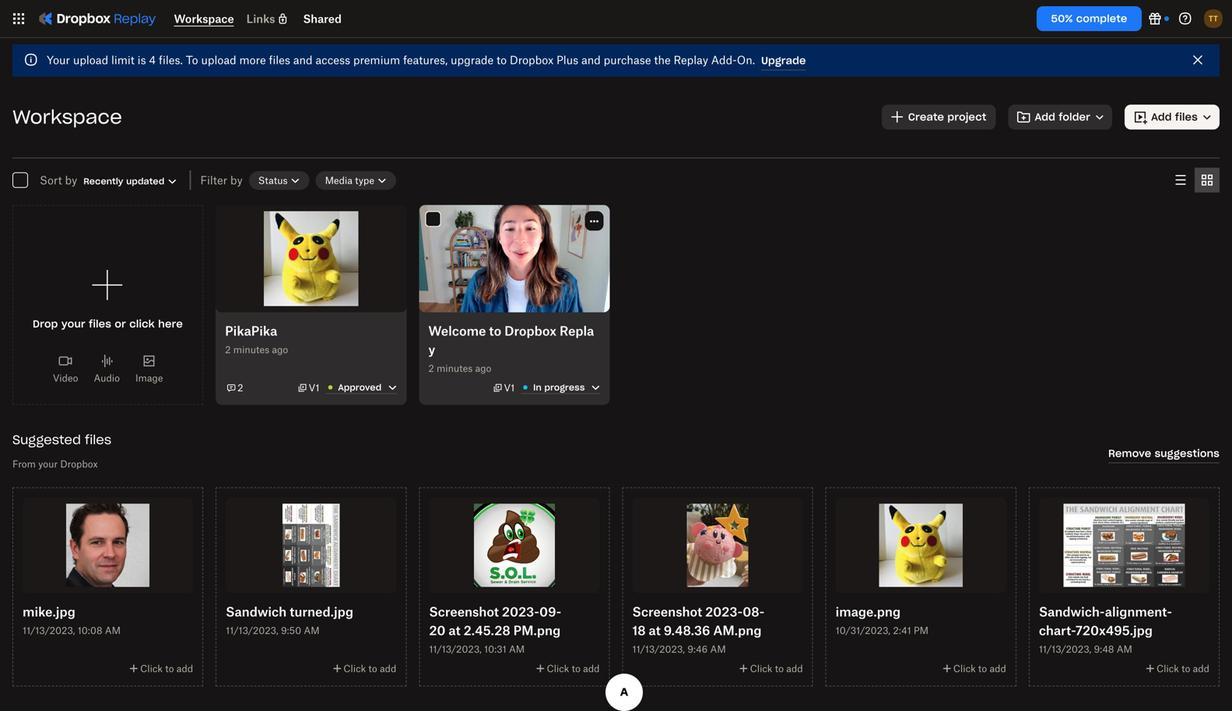 Task type: vqa. For each thing, say whether or not it's contained in the screenshot.
right "by"
yes



Task type: locate. For each thing, give the bounding box(es) containing it.
1 click from the left
[[140, 663, 163, 675]]

1 horizontal spatial your
[[61, 318, 85, 330]]

11/13/2023, inside screenshot 2023-09- 20 at 2.45.28 pm.png 11/13/2023, 10:31 am
[[429, 644, 482, 656]]

upload right to
[[201, 53, 236, 67]]

4 add from the left
[[990, 663, 1006, 675]]

1 horizontal spatial upload
[[201, 53, 236, 67]]

screenshot 2023-
[[633, 605, 743, 620], [429, 605, 540, 620]]

add
[[1035, 111, 1056, 123], [1151, 111, 1172, 123]]

files inside "dropdown button"
[[1175, 111, 1198, 123]]

50%
[[1051, 12, 1073, 25]]

and
[[293, 53, 313, 67], [582, 53, 601, 67]]

click to add for screenshot 2023-09- 20 at 2.45.28 pm.png
[[547, 663, 600, 675]]

dropbox inside 'your upload limit is 4 files. to upload more files and access premium features, upgrade to dropbox plus and purchase the replay add-on. upgrade'
[[510, 53, 554, 67]]

0 horizontal spatial minutes
[[233, 344, 269, 356]]

0 vertical spatial ago
[[272, 344, 288, 356]]

suggested files
[[12, 432, 111, 448]]

2 screenshot 2023- from the left
[[429, 605, 540, 620]]

add for add folder
[[1035, 111, 1056, 123]]

sandwich turned.jpg 11/13/2023, 9:50 am
[[226, 605, 353, 637]]

drop
[[33, 318, 58, 330]]

ago down the welcome to dropbox repla
[[475, 363, 491, 374]]

create project button
[[882, 105, 996, 130]]

add up "list view" image
[[1151, 111, 1172, 123]]

status button
[[249, 171, 309, 190]]

1 horizontal spatial v1
[[504, 382, 515, 394]]

0 horizontal spatial by
[[65, 174, 77, 187]]

am right 10:08 at the bottom left
[[105, 625, 121, 637]]

0 vertical spatial 2
[[225, 344, 231, 356]]

0 horizontal spatial your
[[38, 458, 58, 470]]

purchase
[[604, 53, 651, 67]]

by right filter
[[230, 174, 243, 187]]

3 add from the left
[[786, 663, 803, 675]]

minutes down the welcome to dropbox repla
[[437, 363, 473, 374]]

am right 9:46
[[710, 644, 726, 656]]

6 click to add from the left
[[1157, 663, 1210, 675]]

1 click to add from the left
[[140, 663, 193, 675]]

1 horizontal spatial and
[[582, 53, 601, 67]]

workspace link
[[174, 12, 234, 26], [174, 12, 234, 25]]

1 horizontal spatial dropbox
[[510, 53, 554, 67]]

tab list
[[1168, 168, 1220, 193]]

upgrade
[[451, 53, 494, 67]]

5 click from the left
[[547, 663, 569, 675]]

plus
[[557, 53, 579, 67]]

click to add for sandwich-alignment- chart-720x495.jpg
[[1157, 663, 1210, 675]]

2 by from the left
[[230, 174, 243, 187]]

tt button
[[1201, 6, 1226, 31]]

add inside add files "dropdown button"
[[1151, 111, 1172, 123]]

1 vertical spatial ago
[[475, 363, 491, 374]]

files
[[269, 53, 290, 67], [1175, 111, 1198, 123], [89, 318, 111, 330], [85, 432, 111, 448]]

by right sort
[[65, 174, 77, 187]]

am right 10:31
[[509, 644, 525, 656]]

suggestions
[[1155, 447, 1220, 460]]

am inside screenshot 2023-09- 20 at 2.45.28 pm.png 11/13/2023, 10:31 am
[[509, 644, 525, 656]]

create project
[[908, 111, 987, 123]]

files left or at the left of page
[[89, 318, 111, 330]]

0 horizontal spatial upload
[[73, 53, 108, 67]]

1 horizontal spatial add
[[1151, 111, 1172, 123]]

v1 left approved
[[309, 382, 320, 394]]

your right from
[[38, 458, 58, 470]]

sort by
[[40, 174, 77, 187]]

screenshot 2023-09- 20 at 2.45.28 pm.png 11/13/2023, 10:31 am
[[429, 605, 562, 656]]

welcome to dropbox repla
[[428, 323, 594, 339]]

shared link
[[303, 12, 342, 26], [303, 12, 342, 25]]

11/13/2023, left 9:46
[[633, 644, 685, 656]]

2 vertical spatial 2
[[238, 382, 243, 394]]

files right more
[[269, 53, 290, 67]]

is
[[138, 53, 146, 67]]

tile view image
[[1198, 171, 1217, 190]]

filter
[[200, 174, 227, 187]]

1 horizontal spatial minutes
[[437, 363, 473, 374]]

your for from
[[38, 458, 58, 470]]

dropbox
[[510, 53, 554, 67], [60, 458, 98, 470]]

1 upload from the left
[[73, 53, 108, 67]]

am right 9:48 at the right bottom of the page
[[1117, 644, 1133, 656]]

your
[[61, 318, 85, 330], [38, 458, 58, 470]]

5 click to add from the left
[[547, 663, 600, 675]]

minutes inside pikapika 2 minutes ago
[[233, 344, 269, 356]]

screenshot 2023- up 20 at 2.45.28 pm.png
[[429, 605, 540, 620]]

remove suggestions
[[1109, 447, 1220, 460]]

9:48
[[1094, 644, 1114, 656]]

media
[[325, 175, 353, 186]]

1 vertical spatial workspace
[[12, 105, 122, 129]]

4 click from the left
[[953, 663, 976, 675]]

to
[[497, 53, 507, 67], [165, 663, 174, 675], [369, 663, 377, 675], [775, 663, 784, 675], [978, 663, 987, 675], [572, 663, 581, 675], [1182, 663, 1191, 675]]

sort
[[40, 174, 62, 187]]

11/13/2023, inside screenshot 2023-08- 18 at 9.48.36 am.png 11/13/2023, 9:46 am
[[633, 644, 685, 656]]

and left access
[[293, 53, 313, 67]]

1 add from the left
[[1035, 111, 1056, 123]]

1 vertical spatial 2
[[428, 363, 434, 374]]

6 add from the left
[[1193, 663, 1210, 675]]

0 horizontal spatial ago
[[272, 344, 288, 356]]

1 horizontal spatial workspace
[[174, 12, 234, 25]]

your inside dropdown button
[[61, 318, 85, 330]]

drop your files or click here button
[[33, 315, 183, 334]]

11/13/2023,
[[23, 625, 75, 637], [226, 625, 278, 637], [633, 644, 685, 656], [429, 644, 482, 656], [1039, 644, 1092, 656]]

0 horizontal spatial add
[[1035, 111, 1056, 123]]

dropbox down suggested files
[[60, 458, 98, 470]]

0 horizontal spatial v1
[[309, 382, 320, 394]]

what's new in replay? image
[[1146, 9, 1165, 28]]

screenshot 2023- up 18 at 9.48.36 am.png
[[633, 605, 743, 620]]

20 at 2.45.28 pm.png
[[429, 623, 561, 638]]

to for sandwich turned.jpg
[[369, 663, 377, 675]]

upload left the limit
[[73, 53, 108, 67]]

11/13/2023, down chart- on the bottom of the page
[[1039, 644, 1092, 656]]

from your dropbox
[[12, 458, 98, 470]]

more
[[239, 53, 266, 67]]

2 add from the left
[[380, 663, 397, 675]]

6 click from the left
[[1157, 663, 1179, 675]]

am right the 9:50
[[304, 625, 320, 637]]

ago down pikapika
[[272, 344, 288, 356]]

11/13/2023, left the 9:50
[[226, 625, 278, 637]]

click for mike.jpg
[[140, 663, 163, 675]]

screenshot 2023- inside screenshot 2023-08- 18 at 9.48.36 am.png 11/13/2023, 9:46 am
[[633, 605, 743, 620]]

from
[[12, 458, 36, 470]]

0 horizontal spatial screenshot 2023-
[[429, 605, 540, 620]]

add for image.png
[[990, 663, 1006, 675]]

0 horizontal spatial and
[[293, 53, 313, 67]]

1 horizontal spatial by
[[230, 174, 243, 187]]

0 horizontal spatial 2
[[225, 344, 231, 356]]

9:46
[[688, 644, 708, 656]]

click for sandwich-alignment- chart-720x495.jpg
[[1157, 663, 1179, 675]]

v1
[[309, 382, 320, 394], [504, 382, 515, 394]]

project
[[948, 111, 987, 123]]

add-
[[711, 53, 737, 67]]

your right drop
[[61, 318, 85, 330]]

replay logo - go to homepage image
[[31, 6, 162, 31]]

media type
[[325, 175, 374, 186]]

2 click to add from the left
[[344, 663, 397, 675]]

11/13/2023, down mike.jpg
[[23, 625, 75, 637]]

1 vertical spatial your
[[38, 458, 58, 470]]

5 add from the left
[[583, 663, 600, 675]]

10:31
[[484, 644, 507, 656]]

to for image.png
[[978, 663, 987, 675]]

1 horizontal spatial screenshot 2023-
[[633, 605, 743, 620]]

sandwich-alignment- chart-720x495.jpg 11/13/2023, 9:48 am
[[1039, 605, 1172, 656]]

minutes down pikapika
[[233, 344, 269, 356]]

add for screenshot 2023-08- 18 at 9.48.36 am.png
[[786, 663, 803, 675]]

1 vertical spatial minutes
[[437, 363, 473, 374]]

complete
[[1076, 12, 1128, 25]]

3 click to add from the left
[[750, 663, 803, 675]]

1 screenshot 2023- from the left
[[633, 605, 743, 620]]

2 down pikapika
[[225, 344, 231, 356]]

0 vertical spatial your
[[61, 318, 85, 330]]

click for image.png
[[953, 663, 976, 675]]

upload
[[73, 53, 108, 67], [201, 53, 236, 67]]

replay
[[674, 53, 708, 67]]

2 add from the left
[[1151, 111, 1172, 123]]

approved
[[338, 382, 382, 393]]

and right plus on the left top of the page
[[582, 53, 601, 67]]

dropbox left plus on the left top of the page
[[510, 53, 554, 67]]

create
[[908, 111, 944, 123]]

progress
[[545, 382, 585, 393]]

your upload limit is 4 files. to upload more files and access premium features, upgrade to dropbox plus and purchase the replay add-on. alert
[[12, 44, 1220, 77]]

click to add for sandwich turned.jpg
[[344, 663, 397, 675]]

or
[[115, 318, 126, 330]]

files up "list view" image
[[1175, 111, 1198, 123]]

2 inside pikapika 2 minutes ago
[[225, 344, 231, 356]]

workspace up to
[[174, 12, 234, 25]]

click to add
[[140, 663, 193, 675], [344, 663, 397, 675], [750, 663, 803, 675], [953, 663, 1006, 675], [547, 663, 600, 675], [1157, 663, 1210, 675]]

am inside screenshot 2023-08- 18 at 9.48.36 am.png 11/13/2023, 9:46 am
[[710, 644, 726, 656]]

click
[[140, 663, 163, 675], [344, 663, 366, 675], [750, 663, 773, 675], [953, 663, 976, 675], [547, 663, 569, 675], [1157, 663, 1179, 675]]

1 add from the left
[[177, 663, 193, 675]]

2 horizontal spatial 2
[[428, 363, 434, 374]]

v1 left in
[[504, 382, 515, 394]]

2 down pikapika 2 minutes ago
[[238, 382, 243, 394]]

11/13/2023, left 10:31
[[429, 644, 482, 656]]

11/13/2023, inside mike.jpg 11/13/2023, 10:08 am
[[23, 625, 75, 637]]

1 horizontal spatial ago
[[475, 363, 491, 374]]

files.
[[159, 53, 183, 67]]

to for screenshot 2023-08- 18 at 9.48.36 am.png
[[775, 663, 784, 675]]

minutes inside welcome to dropbox repla y 2 minutes ago
[[437, 363, 473, 374]]

files inside 'your upload limit is 4 files. to upload more files and access premium features, upgrade to dropbox plus and purchase the replay add-on. upgrade'
[[269, 53, 290, 67]]

2 down y in the left of the page
[[428, 363, 434, 374]]

in progress button
[[519, 381, 602, 394]]

workspace down your
[[12, 105, 122, 129]]

workspace
[[174, 12, 234, 25], [12, 105, 122, 129]]

am
[[105, 625, 121, 637], [304, 625, 320, 637], [710, 644, 726, 656], [509, 644, 525, 656], [1117, 644, 1133, 656]]

1 horizontal spatial 2
[[238, 382, 243, 394]]

1 vertical spatial dropbox
[[60, 458, 98, 470]]

08-
[[743, 605, 765, 620]]

add folder
[[1035, 111, 1091, 123]]

3 click from the left
[[750, 663, 773, 675]]

click for screenshot 2023-08- 18 at 9.48.36 am.png
[[750, 663, 773, 675]]

2 upload from the left
[[201, 53, 236, 67]]

features,
[[403, 53, 448, 67]]

add left the "folder"
[[1035, 111, 1056, 123]]

50% complete
[[1051, 12, 1128, 25]]

by
[[65, 174, 77, 187], [230, 174, 243, 187]]

on.
[[737, 53, 755, 67]]

0 vertical spatial dropbox
[[510, 53, 554, 67]]

list view image
[[1172, 171, 1190, 190]]

click for sandwich turned.jpg
[[344, 663, 366, 675]]

1 by from the left
[[65, 174, 77, 187]]

the
[[654, 53, 671, 67]]

welcome to dropbox repla y 2 minutes ago
[[428, 323, 594, 374]]

ago
[[272, 344, 288, 356], [475, 363, 491, 374]]

updated
[[126, 176, 165, 187]]

2 click from the left
[[344, 663, 366, 675]]

screenshot 2023- inside screenshot 2023-09- 20 at 2.45.28 pm.png 11/13/2023, 10:31 am
[[429, 605, 540, 620]]

0 vertical spatial minutes
[[233, 344, 269, 356]]

to
[[186, 53, 198, 67]]

4 click to add from the left
[[953, 663, 1006, 675]]

remove suggestions button
[[1109, 445, 1220, 464]]

add inside add folder dropdown button
[[1035, 111, 1056, 123]]

add
[[177, 663, 193, 675], [380, 663, 397, 675], [786, 663, 803, 675], [990, 663, 1006, 675], [583, 663, 600, 675], [1193, 663, 1210, 675]]

add for screenshot 2023-09- 20 at 2.45.28 pm.png
[[583, 663, 600, 675]]



Task type: describe. For each thing, give the bounding box(es) containing it.
image
[[135, 372, 163, 384]]

shared
[[303, 12, 342, 25]]

pikapika 2 minutes ago
[[225, 323, 288, 356]]

drop your files or click here
[[33, 318, 183, 330]]

click to add for mike.jpg
[[140, 663, 193, 675]]

9:50
[[281, 625, 301, 637]]

upgrade button
[[761, 52, 806, 70]]

y
[[428, 342, 435, 357]]

am inside mike.jpg 11/13/2023, 10:08 am
[[105, 625, 121, 637]]

in
[[533, 382, 542, 393]]

audio
[[94, 372, 120, 384]]

add for mike.jpg
[[177, 663, 193, 675]]

screenshot 2023- for 09-
[[429, 605, 540, 620]]

limit
[[111, 53, 135, 67]]

to for sandwich-alignment- chart-720x495.jpg
[[1182, 663, 1191, 675]]

11/13/2023, inside sandwich turned.jpg 11/13/2023, 9:50 am
[[226, 625, 278, 637]]

10:08
[[78, 625, 102, 637]]

add folder button
[[1009, 105, 1112, 130]]

files up from your dropbox at the left bottom
[[85, 432, 111, 448]]

suggested
[[12, 432, 81, 448]]

click
[[129, 318, 155, 330]]

0 horizontal spatial dropbox
[[60, 458, 98, 470]]

am inside sandwich-alignment- chart-720x495.jpg 11/13/2023, 9:48 am
[[1117, 644, 1133, 656]]

to for screenshot 2023-09- 20 at 2.45.28 pm.png
[[572, 663, 581, 675]]

to for mike.jpg
[[165, 663, 174, 675]]

4
[[149, 53, 156, 67]]

10/31/2023,
[[836, 625, 891, 637]]

mike.jpg
[[23, 605, 75, 620]]

by for filter by
[[230, 174, 243, 187]]

add files
[[1151, 111, 1198, 123]]

your
[[47, 53, 70, 67]]

720x495.jpg
[[1076, 623, 1153, 638]]

2 v1 from the left
[[504, 382, 515, 394]]

alignment-
[[1105, 605, 1172, 620]]

18 at 9.48.36 am.png
[[633, 623, 762, 638]]

screenshot 2023- for 08-
[[633, 605, 743, 620]]

folder
[[1059, 111, 1091, 123]]

recently updated
[[84, 176, 165, 187]]

click to add for screenshot 2023-08- 18 at 9.48.36 am.png
[[750, 663, 803, 675]]

files inside dropdown button
[[89, 318, 111, 330]]

pm
[[914, 625, 929, 637]]

to inside 'your upload limit is 4 files. to upload more files and access premium features, upgrade to dropbox plus and purchase the replay add-on. upgrade'
[[497, 53, 507, 67]]

your for drop
[[61, 318, 85, 330]]

links
[[247, 12, 275, 25]]

1 v1 from the left
[[309, 382, 320, 394]]

add for sandwich turned.jpg
[[380, 663, 397, 675]]

screenshot 2023-08- 18 at 9.48.36 am.png 11/13/2023, 9:46 am
[[633, 605, 765, 656]]

recently
[[84, 176, 123, 187]]

chart-
[[1039, 623, 1076, 638]]

upgrade
[[761, 54, 806, 67]]

sandwich turned.jpg
[[226, 605, 353, 620]]

status
[[258, 175, 288, 186]]

ago inside welcome to dropbox repla y 2 minutes ago
[[475, 363, 491, 374]]

0 horizontal spatial workspace
[[12, 105, 122, 129]]

your upload limit is 4 files. to upload more files and access premium features, upgrade to dropbox plus and purchase the replay add-on. upgrade
[[47, 53, 806, 67]]

video
[[53, 372, 78, 384]]

1 and from the left
[[293, 53, 313, 67]]

recently updated button
[[84, 175, 179, 188]]

2 inside welcome to dropbox repla y 2 minutes ago
[[428, 363, 434, 374]]

here
[[158, 318, 183, 330]]

click to add for image.png
[[953, 663, 1006, 675]]

ago inside pikapika 2 minutes ago
[[272, 344, 288, 356]]

image.png 10/31/2023, 2:41 pm
[[836, 605, 929, 637]]

in progress
[[533, 382, 585, 393]]

tt
[[1209, 14, 1218, 23]]

am inside sandwich turned.jpg 11/13/2023, 9:50 am
[[304, 625, 320, 637]]

2:41
[[893, 625, 911, 637]]

0 vertical spatial workspace
[[174, 12, 234, 25]]

2 and from the left
[[582, 53, 601, 67]]

remove
[[1109, 447, 1152, 460]]

09-
[[540, 605, 562, 620]]

image.png
[[836, 605, 901, 620]]

access
[[316, 53, 350, 67]]

media type button
[[316, 171, 396, 190]]

by for sort by
[[65, 174, 77, 187]]

50% complete button
[[1037, 6, 1142, 31]]

add for add files
[[1151, 111, 1172, 123]]

add files button
[[1125, 105, 1220, 130]]

premium
[[353, 53, 400, 67]]

add for sandwich-alignment- chart-720x495.jpg
[[1193, 663, 1210, 675]]

filter by
[[200, 174, 243, 187]]

11/13/2023, inside sandwich-alignment- chart-720x495.jpg 11/13/2023, 9:48 am
[[1039, 644, 1092, 656]]

sandwich-
[[1039, 605, 1105, 620]]

click for screenshot 2023-09- 20 at 2.45.28 pm.png
[[547, 663, 569, 675]]

pikapika
[[225, 323, 277, 339]]

type
[[355, 175, 374, 186]]



